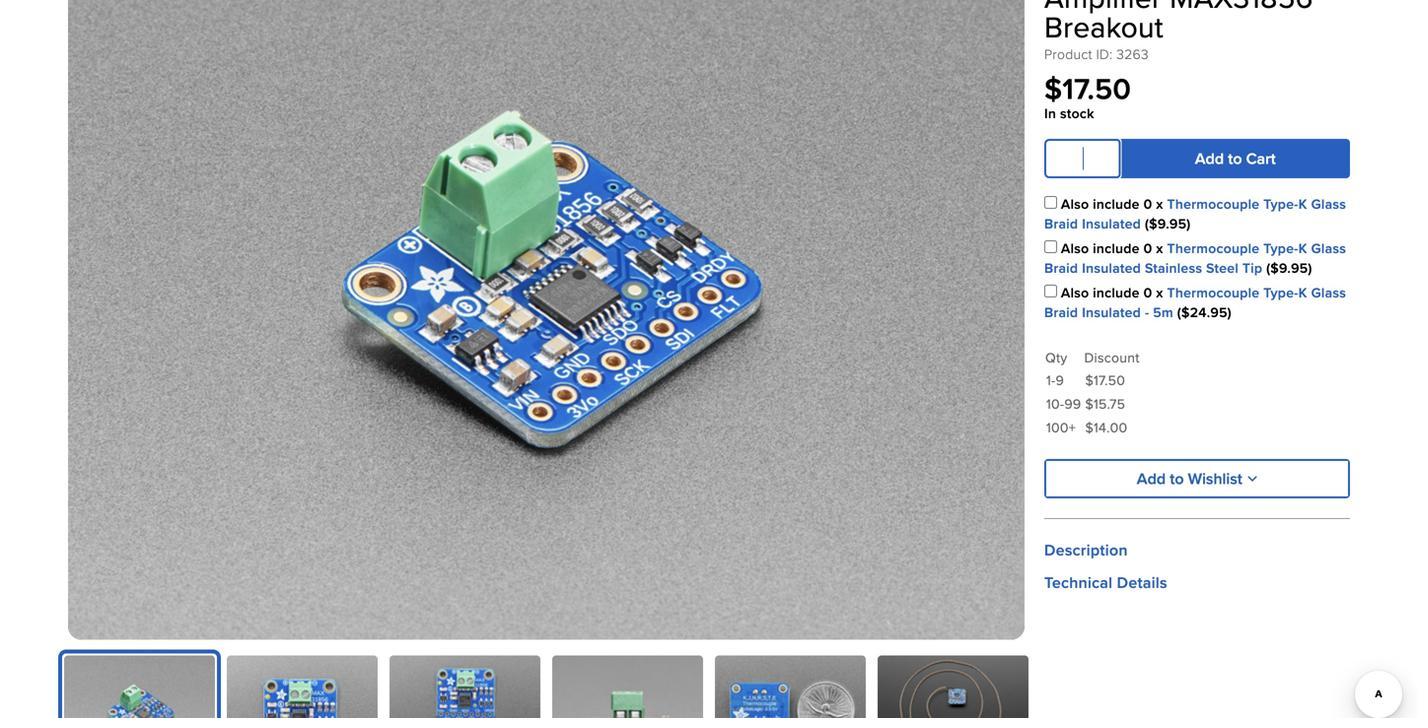 Task type: describe. For each thing, give the bounding box(es) containing it.
wishlist
[[1188, 467, 1242, 491]]

braid for thermocouple type-k glass braid insulated
[[1044, 214, 1078, 234]]

0 horizontal spatial ($
[[1145, 214, 1158, 234]]

discount
[[1084, 348, 1140, 368]]

braid for thermocouple type-k glass braid insulated stainless steel tip
[[1044, 258, 1078, 278]]

to for wishlist
[[1170, 467, 1184, 491]]

) for 5m
[[1227, 303, 1232, 322]]

1 also include 0 x from the top
[[1057, 194, 1167, 214]]

details
[[1117, 571, 1167, 594]]

top down back shot of a adafruit universal thermocouple amplifier breakout board next to u.s. quarter for scale. image
[[715, 656, 866, 719]]

1 vertical spatial $17.50
[[1085, 371, 1125, 391]]

1 0 from the top
[[1144, 194, 1152, 214]]

type- for thermocouple type-k glass braid insulated stainless steel tip
[[1263, 239, 1298, 258]]

id:
[[1096, 44, 1113, 64]]

9
[[1056, 371, 1064, 391]]

thermocouple for steel
[[1167, 239, 1260, 258]]

description
[[1044, 539, 1128, 562]]

k for thermocouple type-k glass braid insulated
[[1298, 194, 1307, 214]]

qty
[[1045, 348, 1068, 368]]

($ 9.95 ) for thermocouple type-k glass braid insulated
[[1141, 214, 1191, 234]]

5m
[[1153, 303, 1173, 322]]

24.95
[[1190, 303, 1227, 322]]

in
[[1044, 104, 1056, 123]]

thermocouple type-k glass braid insulated stainless steel tip
[[1044, 239, 1346, 278]]

thermocouple type-k glass braid insulated - 5m
[[1044, 283, 1346, 322]]

technical details link
[[1030, 571, 1350, 604]]

also include 0 x for stainless
[[1057, 239, 1167, 258]]

1-
[[1046, 371, 1056, 391]]

0 for stainless
[[1144, 239, 1152, 258]]

-
[[1145, 303, 1149, 322]]

0 vertical spatial angled shot of a adafruit universal thermocouple amplifier breakout board. image
[[68, 0, 1025, 640]]

thermocouple inside thermocouple type-k glass braid insulated
[[1167, 194, 1260, 214]]

10-
[[1046, 394, 1064, 414]]

0 for -
[[1144, 283, 1152, 303]]

product id: 3263 $17.50
[[1044, 44, 1149, 110]]

99
[[1064, 394, 1081, 414]]

include for stainless
[[1093, 239, 1140, 258]]

type- for thermocouple type-k glass braid insulated
[[1263, 194, 1298, 214]]

description technical details
[[1044, 539, 1167, 594]]

type- for thermocouple type-k glass braid insulated - 5m
[[1263, 283, 1298, 303]]

tip
[[1242, 258, 1263, 278]]

Quantity text field
[[1044, 139, 1121, 178]]

add for add to wishlist
[[1137, 467, 1166, 491]]

thermocouple type-k glass braid insulated - 5m link
[[1044, 283, 1346, 322]]

$15.75
[[1085, 394, 1125, 414]]

also for thermocouple type-k glass braid insulated stainless steel tip
[[1061, 239, 1089, 258]]

braid for thermocouple type-k glass braid insulated - 5m
[[1044, 303, 1078, 322]]

include for -
[[1093, 283, 1140, 303]]

k for thermocouple type-k glass braid insulated stainless steel tip
[[1298, 239, 1307, 258]]

9.95 for thermocouple type-k glass braid insulated stainless steel tip
[[1279, 258, 1308, 278]]

k for thermocouple type-k glass braid insulated - 5m
[[1298, 283, 1307, 303]]



Task type: locate. For each thing, give the bounding box(es) containing it.
($ 9.95 ) up stainless
[[1141, 214, 1191, 234]]

0 vertical spatial ($
[[1145, 214, 1158, 234]]

0
[[1144, 194, 1152, 214], [1144, 239, 1152, 258], [1144, 283, 1152, 303]]

technical
[[1044, 571, 1113, 594]]

0 horizontal spatial to
[[1170, 467, 1184, 491]]

x for stainless
[[1156, 239, 1163, 258]]

x right -
[[1156, 283, 1163, 303]]

thermocouple type-k glass braid insulated link
[[1044, 194, 1346, 234]]

side profile shot of a adafruit universal thermocouple amplifier breakout board with close up of 2pin terminal block image
[[552, 656, 703, 719]]

thermocouple for 5m
[[1167, 283, 1260, 303]]

2 horizontal spatial )
[[1308, 258, 1312, 278]]

add left cart
[[1195, 147, 1224, 170]]

2 vertical spatial also include 0 x
[[1057, 283, 1167, 303]]

0 vertical spatial $17.50
[[1044, 67, 1131, 110]]

also for thermocouple type-k glass braid insulated - 5m
[[1061, 283, 1089, 303]]

0 down thermocouple type-k glass braid insulated link
[[1144, 239, 1152, 258]]

($ 9.95 ) for thermocouple type-k glass braid insulated stainless steel tip
[[1263, 258, 1312, 278]]

3 k from the top
[[1298, 283, 1307, 303]]

($ right tip
[[1266, 258, 1279, 278]]

in stock
[[1044, 104, 1094, 123]]

steel
[[1206, 258, 1239, 278]]

thermocouple type-k glass braid insulated
[[1044, 194, 1346, 234]]

type- inside thermocouple type-k glass braid insulated stainless steel tip
[[1263, 239, 1298, 258]]

($ for 5m
[[1177, 303, 1190, 322]]

0 up stainless
[[1144, 194, 1152, 214]]

($ right 5m
[[1177, 303, 1190, 322]]

also include 0 x down quantity text box on the top
[[1057, 194, 1167, 214]]

1 vertical spatial angled shot of a adafruit universal thermocouple amplifier breakout board. image
[[64, 656, 215, 719]]

3 0 from the top
[[1144, 283, 1152, 303]]

0 vertical spatial also include 0 x
[[1057, 194, 1167, 214]]

2 also from the top
[[1061, 239, 1089, 258]]

1 vertical spatial include
[[1093, 239, 1140, 258]]

1 vertical spatial ($ 9.95 )
[[1263, 258, 1312, 278]]

0 vertical spatial insulated
[[1082, 214, 1141, 234]]

) right tip
[[1308, 258, 1312, 278]]

2 vertical spatial )
[[1227, 303, 1232, 322]]

1 vertical spatial )
[[1308, 258, 1312, 278]]

glass for thermocouple type-k glass braid insulated stainless steel tip
[[1311, 239, 1346, 258]]

type- right 24.95 on the right
[[1263, 283, 1298, 303]]

insulated left stainless
[[1082, 258, 1141, 278]]

2 include from the top
[[1093, 239, 1140, 258]]

k right 24.95 on the right
[[1298, 283, 1307, 303]]

insulated left -
[[1082, 303, 1141, 322]]

insulated for -
[[1082, 303, 1141, 322]]

1 horizontal spatial )
[[1227, 303, 1232, 322]]

1 vertical spatial ($
[[1266, 258, 1279, 278]]

2 vertical spatial include
[[1093, 283, 1140, 303]]

0 vertical spatial to
[[1228, 147, 1242, 170]]

0 vertical spatial x
[[1156, 194, 1163, 214]]

top down shot of a adafruit universal thermocouple amplifier breakout board with soldered on 2pin terminal block and a 16pin header. image
[[390, 656, 540, 719]]

cart
[[1246, 147, 1276, 170]]

2 vertical spatial insulated
[[1082, 303, 1141, 322]]

1 vertical spatial add
[[1137, 467, 1166, 491]]

1 glass from the top
[[1311, 194, 1346, 214]]

x
[[1156, 194, 1163, 214], [1156, 239, 1163, 258], [1156, 283, 1163, 303]]

k
[[1298, 194, 1307, 214], [1298, 239, 1307, 258], [1298, 283, 1307, 303]]

100+
[[1046, 418, 1076, 438]]

1 include from the top
[[1093, 194, 1140, 214]]

)
[[1187, 214, 1191, 234], [1308, 258, 1312, 278], [1227, 303, 1232, 322]]

type- inside thermocouple type-k glass braid insulated - 5m
[[1263, 283, 1298, 303]]

1 vertical spatial braid
[[1044, 258, 1078, 278]]

insulated inside thermocouple type-k glass braid insulated stainless steel tip
[[1082, 258, 1141, 278]]

also for thermocouple type-k glass braid insulated
[[1061, 194, 1089, 214]]

stock
[[1060, 104, 1094, 123]]

to
[[1228, 147, 1242, 170], [1170, 467, 1184, 491]]

product
[[1044, 44, 1092, 64]]

3 include from the top
[[1093, 283, 1140, 303]]

glass for thermocouple type-k glass braid insulated
[[1311, 194, 1346, 214]]

0 vertical spatial also
[[1061, 194, 1089, 214]]

0 vertical spatial )
[[1187, 214, 1191, 234]]

glass
[[1311, 194, 1346, 214], [1311, 239, 1346, 258], [1311, 283, 1346, 303]]

$17.50 inside the product id: 3263 $17.50
[[1044, 67, 1131, 110]]

) down the steel on the top of page
[[1227, 303, 1232, 322]]

1 also from the top
[[1061, 194, 1089, 214]]

1 vertical spatial 0
[[1144, 239, 1152, 258]]

choose gallery item to display tab list
[[58, 650, 1034, 719]]

also include 0 x
[[1057, 194, 1167, 214], [1057, 239, 1167, 258], [1057, 283, 1167, 303]]

2 vertical spatial glass
[[1311, 283, 1346, 303]]

thermocouple inside thermocouple type-k glass braid insulated - 5m
[[1167, 283, 1260, 303]]

x up thermocouple type-k glass braid insulated stainless steel tip
[[1156, 194, 1163, 214]]

1 vertical spatial to
[[1170, 467, 1184, 491]]

thermocouple inside thermocouple type-k glass braid insulated stainless steel tip
[[1167, 239, 1260, 258]]

to for cart
[[1228, 147, 1242, 170]]

1 vertical spatial x
[[1156, 239, 1163, 258]]

2 vertical spatial braid
[[1044, 303, 1078, 322]]

1 horizontal spatial add
[[1195, 147, 1224, 170]]

include down quantity text box on the top
[[1093, 194, 1140, 214]]

1 x from the top
[[1156, 194, 1163, 214]]

0 vertical spatial 9.95
[[1158, 214, 1187, 234]]

braid inside thermocouple type-k glass braid insulated - 5m
[[1044, 303, 1078, 322]]

add left wishlist
[[1137, 467, 1166, 491]]

include
[[1093, 194, 1140, 214], [1093, 239, 1140, 258], [1093, 283, 1140, 303]]

) up thermocouple type-k glass braid insulated stainless steel tip
[[1187, 214, 1191, 234]]

insulated inside thermocouple type-k glass braid insulated - 5m
[[1082, 303, 1141, 322]]

0 vertical spatial ($ 9.95 )
[[1141, 214, 1191, 234]]

0 horizontal spatial 9.95
[[1158, 214, 1187, 234]]

($
[[1145, 214, 1158, 234], [1266, 258, 1279, 278], [1177, 303, 1190, 322]]

1 horizontal spatial 9.95
[[1279, 258, 1308, 278]]

2 glass from the top
[[1311, 239, 1346, 258]]

braid
[[1044, 214, 1078, 234], [1044, 258, 1078, 278], [1044, 303, 1078, 322]]

thermocouple down thermocouple type-k glass braid insulated link
[[1167, 239, 1260, 258]]

k inside thermocouple type-k glass braid insulated - 5m
[[1298, 283, 1307, 303]]

0 vertical spatial type-
[[1263, 194, 1298, 214]]

include left -
[[1093, 283, 1140, 303]]

type- inside thermocouple type-k glass braid insulated
[[1263, 194, 1298, 214]]

type- down cart
[[1263, 194, 1298, 214]]

3 also from the top
[[1061, 283, 1089, 303]]

0 horizontal spatial ($ 9.95 )
[[1141, 214, 1191, 234]]

to left wishlist
[[1170, 467, 1184, 491]]

add to cart
[[1195, 147, 1276, 170]]

0 left 5m
[[1144, 283, 1152, 303]]

description link
[[1030, 539, 1350, 572]]

add to wishlist button
[[1046, 462, 1348, 497]]

insulated down quantity text box on the top
[[1082, 214, 1141, 234]]

also include 0 x up discount
[[1057, 283, 1167, 303]]

1 vertical spatial k
[[1298, 239, 1307, 258]]

3 thermocouple from the top
[[1167, 283, 1260, 303]]

adafruit universal thermocouple amplifier breakout board connected to a thermocouple type-k glass braid insulated wire. image
[[878, 656, 1028, 719]]

9.95 up thermocouple type-k glass braid insulated stainless steel tip
[[1158, 214, 1187, 234]]

2 insulated from the top
[[1082, 258, 1141, 278]]

add
[[1195, 147, 1224, 170], [1137, 467, 1166, 491]]

1 braid from the top
[[1044, 214, 1078, 234]]

thermocouple type-k glass braid insulated stainless steel tip link
[[1044, 239, 1346, 278]]

($ 9.95 )
[[1141, 214, 1191, 234], [1263, 258, 1312, 278]]

type- right tip
[[1263, 239, 1298, 258]]

1 type- from the top
[[1263, 194, 1298, 214]]

0 vertical spatial add
[[1195, 147, 1224, 170]]

2 vertical spatial also
[[1061, 283, 1089, 303]]

x for -
[[1156, 283, 1163, 303]]

1 vertical spatial also include 0 x
[[1057, 239, 1167, 258]]

0 vertical spatial braid
[[1044, 214, 1078, 234]]

1 vertical spatial also
[[1061, 239, 1089, 258]]

k inside thermocouple type-k glass braid insulated
[[1298, 194, 1307, 214]]

2 0 from the top
[[1144, 239, 1152, 258]]

0 vertical spatial thermocouple
[[1167, 194, 1260, 214]]

add inside button
[[1195, 147, 1224, 170]]

insulated
[[1082, 214, 1141, 234], [1082, 258, 1141, 278], [1082, 303, 1141, 322]]

None checkbox
[[1044, 241, 1057, 253]]

3 insulated from the top
[[1082, 303, 1141, 322]]

None checkbox
[[1044, 196, 1057, 209], [1044, 285, 1057, 298], [1044, 196, 1057, 209], [1044, 285, 1057, 298]]

2 vertical spatial k
[[1298, 283, 1307, 303]]

1 vertical spatial thermocouple
[[1167, 239, 1260, 258]]

1 insulated from the top
[[1082, 214, 1141, 234]]

1 thermocouple from the top
[[1167, 194, 1260, 214]]

braid inside thermocouple type-k glass braid insulated
[[1044, 214, 1078, 234]]

glass inside thermocouple type-k glass braid insulated stainless steel tip
[[1311, 239, 1346, 258]]

2 vertical spatial type-
[[1263, 283, 1298, 303]]

angled shot of a adafruit universal thermocouple amplifier breakout board. image
[[68, 0, 1025, 640], [64, 656, 215, 719]]

$17.50 down discount
[[1085, 371, 1125, 391]]

1 horizontal spatial to
[[1228, 147, 1242, 170]]

insulated for stainless
[[1082, 258, 1141, 278]]

add to wishlist
[[1137, 467, 1242, 491]]

to left cart
[[1228, 147, 1242, 170]]

10-99 $15.75 100+ $14.00
[[1046, 394, 1127, 438]]

also
[[1061, 194, 1089, 214], [1061, 239, 1089, 258], [1061, 283, 1089, 303]]

thermocouple down the add to cart button
[[1167, 194, 1260, 214]]

3 x from the top
[[1156, 283, 1163, 303]]

0 vertical spatial include
[[1093, 194, 1140, 214]]

2 k from the top
[[1298, 239, 1307, 258]]

thermocouple down the steel on the top of page
[[1167, 283, 1260, 303]]

1 vertical spatial insulated
[[1082, 258, 1141, 278]]

glass inside thermocouple type-k glass braid insulated
[[1311, 194, 1346, 214]]

to inside button
[[1170, 467, 1184, 491]]

2 thermocouple from the top
[[1167, 239, 1260, 258]]

2 type- from the top
[[1263, 239, 1298, 258]]

9.95 right tip
[[1279, 258, 1308, 278]]

3 braid from the top
[[1044, 303, 1078, 322]]

k down the add to cart button
[[1298, 194, 1307, 214]]

also include 0 x for -
[[1057, 283, 1167, 303]]

top down front shot of a adafruit universal thermocouple amplifier breakout board. image
[[227, 656, 378, 719]]

2 vertical spatial ($
[[1177, 303, 1190, 322]]

2 horizontal spatial ($
[[1266, 258, 1279, 278]]

$17.50
[[1044, 67, 1131, 110], [1085, 371, 1125, 391]]

1 vertical spatial type-
[[1263, 239, 1298, 258]]

stainless
[[1145, 258, 1202, 278]]

$17.50 down 'id:'
[[1044, 67, 1131, 110]]

add for add to cart
[[1195, 147, 1224, 170]]

0 horizontal spatial )
[[1187, 214, 1191, 234]]

) for steel
[[1308, 258, 1312, 278]]

0 vertical spatial glass
[[1311, 194, 1346, 214]]

add inside button
[[1137, 467, 1166, 491]]

1 k from the top
[[1298, 194, 1307, 214]]

2 braid from the top
[[1044, 258, 1078, 278]]

glass inside thermocouple type-k glass braid insulated - 5m
[[1311, 283, 1346, 303]]

($ 24.95 )
[[1173, 303, 1232, 322]]

x down thermocouple type-k glass braid insulated link
[[1156, 239, 1163, 258]]

9.95 for thermocouple type-k glass braid insulated
[[1158, 214, 1187, 234]]

insulated inside thermocouple type-k glass braid insulated
[[1082, 214, 1141, 234]]

also include 0 x up -
[[1057, 239, 1167, 258]]

($ 9.95 ) right the steel on the top of page
[[1263, 258, 1312, 278]]

2 vertical spatial 0
[[1144, 283, 1152, 303]]

1 vertical spatial 9.95
[[1279, 258, 1308, 278]]

0 vertical spatial k
[[1298, 194, 1307, 214]]

1 horizontal spatial ($ 9.95 )
[[1263, 258, 1312, 278]]

9.95
[[1158, 214, 1187, 234], [1279, 258, 1308, 278]]

($ for steel
[[1266, 258, 1279, 278]]

3 type- from the top
[[1263, 283, 1298, 303]]

1 horizontal spatial ($
[[1177, 303, 1190, 322]]

2 also include 0 x from the top
[[1057, 239, 1167, 258]]

($ up stainless
[[1145, 214, 1158, 234]]

$14.00
[[1085, 418, 1127, 438]]

braid inside thermocouple type-k glass braid insulated stainless steel tip
[[1044, 258, 1078, 278]]

3 glass from the top
[[1311, 283, 1346, 303]]

2 x from the top
[[1156, 239, 1163, 258]]

glass for thermocouple type-k glass braid insulated - 5m
[[1311, 283, 1346, 303]]

k inside thermocouple type-k glass braid insulated stainless steel tip
[[1298, 239, 1307, 258]]

add to cart button
[[1121, 139, 1350, 178]]

1-9
[[1046, 371, 1064, 391]]

0 vertical spatial 0
[[1144, 194, 1152, 214]]

include left stainless
[[1093, 239, 1140, 258]]

3263
[[1116, 44, 1149, 64]]

type-
[[1263, 194, 1298, 214], [1263, 239, 1298, 258], [1263, 283, 1298, 303]]

3 also include 0 x from the top
[[1057, 283, 1167, 303]]

thermocouple
[[1167, 194, 1260, 214], [1167, 239, 1260, 258], [1167, 283, 1260, 303]]

1 vertical spatial glass
[[1311, 239, 1346, 258]]

0 horizontal spatial add
[[1137, 467, 1166, 491]]

to inside button
[[1228, 147, 1242, 170]]

k right tip
[[1298, 239, 1307, 258]]

2 vertical spatial thermocouple
[[1167, 283, 1260, 303]]

2 vertical spatial x
[[1156, 283, 1163, 303]]



Task type: vqa. For each thing, say whether or not it's contained in the screenshot.
shopping cart image
no



